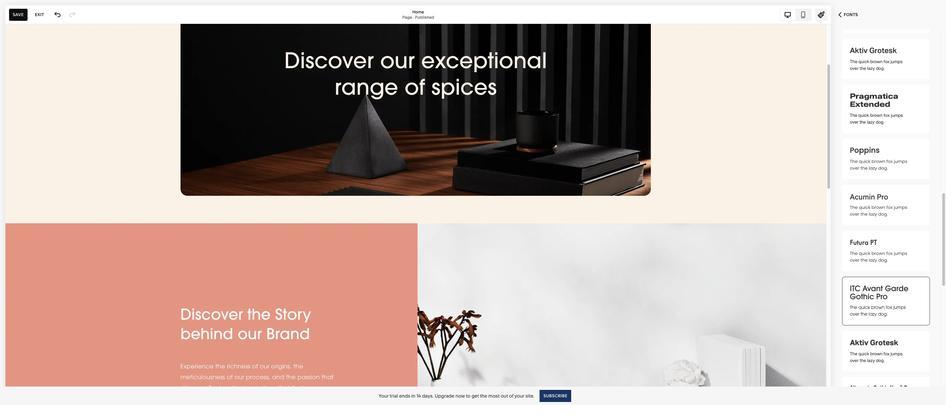 Task type: describe. For each thing, give the bounding box(es) containing it.
fox inside poppins the quick brown fox jumps over the lazy dog.
[[887, 158, 893, 165]]

dog. inside poppins the quick brown fox jumps over the lazy dog.
[[878, 165, 888, 172]]

brown inside pragmatica extended the quick brown fox jumps over the lazy dog.
[[870, 113, 883, 118]]

gothic inside itc avant garde gothic pro the quick brown fox jumps over the lazy dog.
[[850, 292, 874, 302]]

upgrade
[[435, 393, 454, 399]]

quick inside itc avant garde gothic pro the quick brown fox jumps over the lazy dog.
[[859, 305, 870, 311]]

fonts
[[844, 12, 858, 17]]

the up pragmatica
[[860, 66, 866, 71]]

brown inside poppins the quick brown fox jumps over the lazy dog.
[[872, 158, 885, 165]]

pro inside acumin pro the quick brown fox jumps over the lazy dog.
[[877, 191, 888, 202]]

most
[[488, 393, 500, 399]]

brown inside itc avant garde gothic pro the quick brown fox jumps over the lazy dog.
[[871, 305, 885, 311]]

published
[[415, 15, 434, 20]]

1 vertical spatial grotesk
[[870, 338, 898, 347]]

·
[[413, 15, 414, 20]]

pragmatica extended the quick brown fox jumps over the lazy dog.
[[850, 91, 903, 125]]

no.
[[890, 385, 898, 393]]

dog. inside acumin pro the quick brown fox jumps over the lazy dog.
[[878, 211, 888, 218]]

7 the from the top
[[850, 351, 858, 357]]

1 aktiv grotesk from the top
[[850, 46, 897, 55]]

the inside poppins the quick brown fox jumps over the lazy dog.
[[850, 158, 858, 165]]

ends
[[399, 393, 410, 399]]

jumps inside acumin pro the quick brown fox jumps over the lazy dog.
[[894, 204, 908, 211]]

out
[[501, 393, 508, 399]]

poppins
[[850, 145, 880, 156]]

brown inside acumin pro the quick brown fox jumps over the lazy dog.
[[872, 204, 885, 211]]

over inside futura pt the quick brown fox jumps over the lazy dog.
[[850, 257, 860, 264]]

exit button
[[31, 9, 48, 21]]

fox inside acumin pro the quick brown fox jumps over the lazy dog.
[[887, 204, 893, 211]]

2 aktiv from the top
[[850, 338, 869, 347]]

acumin pro the quick brown fox jumps over the lazy dog.
[[850, 191, 908, 218]]

jumps inside pragmatica extended the quick brown fox jumps over the lazy dog.
[[891, 113, 903, 118]]

pragmatica
[[850, 91, 899, 102]]

now
[[456, 393, 465, 399]]

subscribe
[[544, 394, 568, 399]]

garde
[[885, 284, 909, 294]]

itc avant garde gothic pro the quick brown fox jumps over the lazy dog.
[[850, 284, 909, 317]]

quick inside acumin pro the quick brown fox jumps over the lazy dog.
[[859, 204, 871, 211]]

lazy up alternate gothic no. 3 d
[[867, 358, 875, 364]]

alternate gothic no. 3 d
[[850, 385, 908, 393]]

pro inside itc avant garde gothic pro the quick brown fox jumps over the lazy dog.
[[876, 292, 888, 302]]

dog. inside itc avant garde gothic pro the quick brown fox jumps over the lazy dog.
[[878, 312, 888, 317]]

itc
[[850, 284, 861, 294]]

lazy inside acumin pro the quick brown fox jumps over the lazy dog.
[[869, 211, 877, 218]]

pt
[[870, 238, 877, 247]]

over inside itc avant garde gothic pro the quick brown fox jumps over the lazy dog.
[[850, 312, 860, 317]]

over inside poppins the quick brown fox jumps over the lazy dog.
[[850, 165, 860, 172]]

futura pt the quick brown fox jumps over the lazy dog.
[[850, 238, 908, 264]]

the inside futura pt the quick brown fox jumps over the lazy dog.
[[861, 257, 868, 264]]

3
[[900, 385, 903, 393]]

lazy inside poppins the quick brown fox jumps over the lazy dog.
[[869, 165, 877, 172]]

7 over from the top
[[850, 358, 859, 364]]

fonts button
[[831, 7, 866, 22]]

the inside acumin pro the quick brown fox jumps over the lazy dog.
[[861, 211, 868, 218]]

your trial ends in 14 days. upgrade now to get the most out of your site.
[[379, 393, 535, 399]]

jumps inside itc avant garde gothic pro the quick brown fox jumps over the lazy dog.
[[894, 305, 906, 311]]

in
[[411, 393, 415, 399]]

jumps inside futura pt the quick brown fox jumps over the lazy dog.
[[894, 251, 908, 257]]

the inside pragmatica extended the quick brown fox jumps over the lazy dog.
[[860, 120, 866, 125]]

1 the quick brown fox jumps over the lazy dog. from the top
[[850, 59, 903, 71]]

alternate gothic no. 3 d button
[[842, 377, 930, 406]]

of
[[509, 393, 514, 399]]

1 over from the top
[[850, 66, 859, 71]]

fox inside futura pt the quick brown fox jumps over the lazy dog.
[[887, 251, 893, 257]]

your
[[515, 393, 524, 399]]

14
[[417, 393, 421, 399]]

page
[[402, 15, 412, 20]]

1 aktiv from the top
[[850, 46, 868, 55]]

over inside pragmatica extended the quick brown fox jumps over the lazy dog.
[[850, 120, 859, 125]]

dog. inside pragmatica extended the quick brown fox jumps over the lazy dog.
[[876, 120, 885, 125]]

fox inside itc avant garde gothic pro the quick brown fox jumps over the lazy dog.
[[886, 305, 892, 311]]

trial
[[390, 393, 398, 399]]

alternate
[[850, 385, 873, 393]]

fox inside pragmatica extended the quick brown fox jumps over the lazy dog.
[[884, 113, 890, 118]]

dog. inside futura pt the quick brown fox jumps over the lazy dog.
[[878, 257, 888, 264]]

2 the quick brown fox jumps over the lazy dog. from the top
[[850, 351, 903, 364]]



Task type: vqa. For each thing, say whether or not it's contained in the screenshot.
Aktiv
yes



Task type: locate. For each thing, give the bounding box(es) containing it.
the quick brown fox jumps over the lazy dog. up pragmatica
[[850, 59, 903, 71]]

the down extended
[[860, 120, 866, 125]]

the up the alternate
[[860, 358, 866, 364]]

gothic
[[850, 292, 874, 302], [874, 385, 889, 393]]

the inside poppins the quick brown fox jumps over the lazy dog.
[[861, 165, 868, 172]]

jumps inside poppins the quick brown fox jumps over the lazy dog.
[[894, 158, 908, 165]]

quick
[[859, 59, 869, 64], [859, 113, 869, 118], [859, 158, 871, 165], [859, 204, 871, 211], [859, 251, 871, 257], [859, 305, 870, 311], [859, 351, 869, 357]]

lazy inside itc avant garde gothic pro the quick brown fox jumps over the lazy dog.
[[869, 312, 877, 317]]

lazy inside pragmatica extended the quick brown fox jumps over the lazy dog.
[[867, 120, 875, 125]]

lazy
[[867, 66, 875, 71], [867, 120, 875, 125], [869, 165, 877, 172], [869, 211, 877, 218], [869, 257, 877, 264], [869, 312, 877, 317], [867, 358, 875, 364]]

the inside futura pt the quick brown fox jumps over the lazy dog.
[[850, 251, 858, 257]]

exit
[[35, 12, 44, 17]]

quick inside pragmatica extended the quick brown fox jumps over the lazy dog.
[[859, 113, 869, 118]]

5 the from the top
[[850, 251, 858, 257]]

tab list
[[780, 9, 811, 20]]

the quick brown fox jumps over the lazy dog.
[[850, 59, 903, 71], [850, 351, 903, 364]]

the inside itc avant garde gothic pro the quick brown fox jumps over the lazy dog.
[[850, 305, 857, 311]]

0 vertical spatial gothic
[[850, 292, 874, 302]]

0 vertical spatial the quick brown fox jumps over the lazy dog.
[[850, 59, 903, 71]]

quick inside poppins the quick brown fox jumps over the lazy dog.
[[859, 158, 871, 165]]

0 vertical spatial aktiv grotesk
[[850, 46, 897, 55]]

brown
[[870, 59, 883, 64], [870, 113, 883, 118], [872, 158, 885, 165], [872, 204, 885, 211], [872, 251, 885, 257], [871, 305, 885, 311], [870, 351, 883, 357]]

1 vertical spatial the quick brown fox jumps over the lazy dog.
[[850, 351, 903, 364]]

lazy down poppins
[[869, 165, 877, 172]]

to
[[466, 393, 471, 399]]

save
[[13, 12, 24, 17]]

lazy down acumin
[[869, 211, 877, 218]]

quick inside futura pt the quick brown fox jumps over the lazy dog.
[[859, 251, 871, 257]]

2 the from the top
[[850, 113, 857, 118]]

grotesk
[[869, 46, 897, 55], [870, 338, 898, 347]]

the right get
[[480, 393, 487, 399]]

days.
[[422, 393, 434, 399]]

the inside acumin pro the quick brown fox jumps over the lazy dog.
[[850, 204, 858, 211]]

futura
[[850, 238, 869, 247]]

0 vertical spatial pro
[[877, 191, 888, 202]]

jumps
[[891, 59, 903, 64], [891, 113, 903, 118], [894, 158, 908, 165], [894, 204, 908, 211], [894, 251, 908, 257], [894, 305, 906, 311], [891, 351, 903, 357]]

lazy inside futura pt the quick brown fox jumps over the lazy dog.
[[869, 257, 877, 264]]

aktiv
[[850, 46, 868, 55], [850, 338, 869, 347]]

fox
[[884, 59, 890, 64], [884, 113, 890, 118], [887, 158, 893, 165], [887, 204, 893, 211], [887, 251, 893, 257], [886, 305, 892, 311], [884, 351, 890, 357]]

lazy up pragmatica
[[867, 66, 875, 71]]

3 the from the top
[[850, 158, 858, 165]]

your
[[379, 393, 389, 399]]

the down acumin
[[861, 211, 868, 218]]

subscribe button
[[540, 390, 571, 402]]

the down poppins
[[861, 165, 868, 172]]

pro right acumin
[[877, 191, 888, 202]]

home
[[413, 9, 424, 14]]

1 vertical spatial aktiv grotesk
[[850, 338, 898, 347]]

1 vertical spatial pro
[[876, 292, 888, 302]]

extended
[[850, 100, 891, 110]]

the inside itc avant garde gothic pro the quick brown fox jumps over the lazy dog.
[[861, 312, 868, 317]]

4 the from the top
[[850, 204, 858, 211]]

6 the from the top
[[850, 305, 857, 311]]

pro right itc
[[876, 292, 888, 302]]

home page · published
[[402, 9, 434, 20]]

2 aktiv grotesk from the top
[[850, 338, 898, 347]]

the down avant
[[861, 312, 868, 317]]

1 the from the top
[[850, 59, 858, 64]]

5 over from the top
[[850, 257, 860, 264]]

d
[[904, 385, 908, 393]]

1 vertical spatial gothic
[[874, 385, 889, 393]]

1 vertical spatial aktiv
[[850, 338, 869, 347]]

save button
[[9, 9, 27, 21]]

get
[[472, 393, 479, 399]]

dog.
[[876, 66, 885, 71], [876, 120, 885, 125], [878, 165, 888, 172], [878, 211, 888, 218], [878, 257, 888, 264], [878, 312, 888, 317], [876, 358, 885, 364]]

the quick brown fox jumps over the lazy dog. up alternate gothic no. 3 d
[[850, 351, 903, 364]]

lazy down pt
[[869, 257, 877, 264]]

over
[[850, 66, 859, 71], [850, 120, 859, 125], [850, 165, 860, 172], [850, 211, 860, 218], [850, 257, 860, 264], [850, 312, 860, 317], [850, 358, 859, 364]]

the
[[850, 59, 858, 64], [850, 113, 857, 118], [850, 158, 858, 165], [850, 204, 858, 211], [850, 251, 858, 257], [850, 305, 857, 311], [850, 351, 858, 357]]

0 vertical spatial aktiv
[[850, 46, 868, 55]]

the inside pragmatica extended the quick brown fox jumps over the lazy dog.
[[850, 113, 857, 118]]

poppins the quick brown fox jumps over the lazy dog.
[[850, 145, 908, 172]]

the
[[860, 66, 866, 71], [860, 120, 866, 125], [861, 165, 868, 172], [861, 211, 868, 218], [861, 257, 868, 264], [861, 312, 868, 317], [860, 358, 866, 364], [480, 393, 487, 399]]

lazy down extended
[[867, 120, 875, 125]]

acumin
[[850, 191, 875, 202]]

avant
[[863, 284, 883, 294]]

6 over from the top
[[850, 312, 860, 317]]

the down futura
[[861, 257, 868, 264]]

0 vertical spatial grotesk
[[869, 46, 897, 55]]

site.
[[526, 393, 535, 399]]

gothic inside button
[[874, 385, 889, 393]]

4 over from the top
[[850, 211, 860, 218]]

2 over from the top
[[850, 120, 859, 125]]

pro
[[877, 191, 888, 202], [876, 292, 888, 302]]

aktiv grotesk
[[850, 46, 897, 55], [850, 338, 898, 347]]

3 over from the top
[[850, 165, 860, 172]]

lazy down avant
[[869, 312, 877, 317]]

over inside acumin pro the quick brown fox jumps over the lazy dog.
[[850, 211, 860, 218]]

brown inside futura pt the quick brown fox jumps over the lazy dog.
[[872, 251, 885, 257]]



